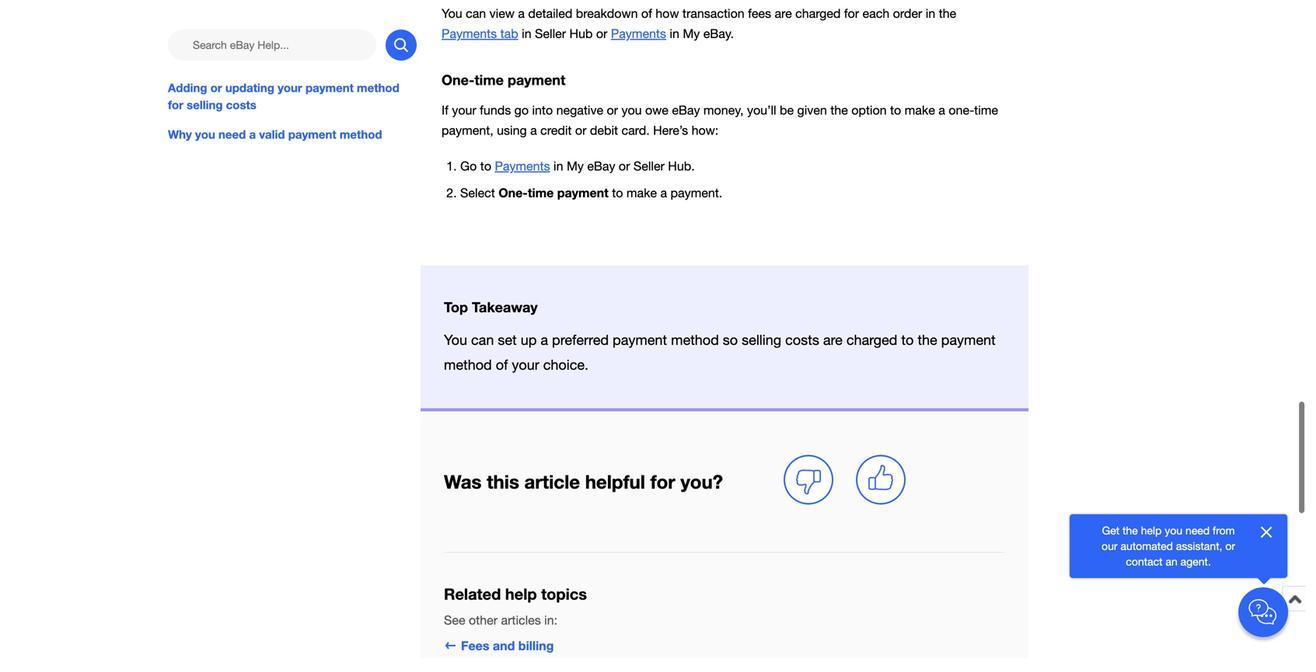 Task type: locate. For each thing, give the bounding box(es) containing it.
articles
[[501, 614, 541, 628]]

1 horizontal spatial my
[[683, 27, 700, 41]]

1 vertical spatial you
[[195, 128, 215, 142]]

was
[[444, 471, 482, 493]]

to inside if your funds go into negative or you owe ebay money, you'll be given the option to make a one-time payment, using a credit or debit card. here's how:
[[890, 103, 902, 117]]

payments down how
[[611, 27, 666, 41]]

negative
[[556, 103, 604, 117]]

0 horizontal spatial for
[[168, 98, 184, 112]]

seller down the detailed
[[535, 27, 566, 41]]

1 horizontal spatial payments link
[[611, 27, 666, 41]]

you inside you can set up a preferred payment method so selling costs are charged to the payment method of your choice.
[[444, 332, 467, 348]]

why
[[168, 128, 192, 142]]

our
[[1102, 540, 1118, 553]]

1 vertical spatial are
[[823, 332, 843, 348]]

payment inside adding or updating your payment method for selling costs
[[306, 81, 354, 95]]

make left payment.
[[627, 186, 657, 200]]

to
[[890, 103, 902, 117], [480, 159, 491, 173], [612, 186, 623, 200], [902, 332, 914, 348]]

of down "set"
[[496, 357, 508, 373]]

fees
[[748, 6, 771, 21]]

using
[[497, 123, 527, 138]]

payments
[[442, 27, 497, 41], [611, 27, 666, 41], [495, 159, 550, 173]]

in
[[926, 6, 936, 21], [522, 27, 532, 41], [670, 27, 680, 41], [554, 159, 563, 173]]

1 vertical spatial your
[[452, 103, 477, 117]]

into
[[532, 103, 553, 117]]

0 horizontal spatial are
[[775, 6, 792, 21]]

how:
[[692, 123, 719, 138]]

or right "adding"
[[211, 81, 222, 95]]

0 vertical spatial help
[[1141, 525, 1162, 537]]

if
[[442, 103, 449, 117]]

related help topics
[[444, 585, 587, 604]]

2 vertical spatial you
[[1165, 525, 1183, 537]]

are
[[775, 6, 792, 21], [823, 332, 843, 348]]

or inside get the help you need from our automated assistant, or contact an agent.
[[1226, 540, 1236, 553]]

here's
[[653, 123, 688, 138]]

the inside you can view a detailed breakdown of how transaction fees are charged for each order in the payments tab in seller hub or payments in my ebay.
[[939, 6, 957, 21]]

1 horizontal spatial make
[[905, 103, 935, 117]]

0 vertical spatial need
[[219, 128, 246, 142]]

you up payments tab link
[[442, 6, 462, 21]]

selling
[[187, 98, 223, 112], [742, 332, 782, 348]]

preferred
[[552, 332, 609, 348]]

you'll
[[747, 103, 777, 117]]

one- right select
[[499, 185, 528, 200]]

in down credit
[[554, 159, 563, 173]]

0 horizontal spatial your
[[278, 81, 302, 95]]

0 vertical spatial my
[[683, 27, 700, 41]]

1 horizontal spatial are
[[823, 332, 843, 348]]

0 horizontal spatial you
[[195, 128, 215, 142]]

adding or updating your payment method for selling costs
[[168, 81, 400, 112]]

0 horizontal spatial costs
[[226, 98, 257, 112]]

you up assistant,
[[1165, 525, 1183, 537]]

1 vertical spatial of
[[496, 357, 508, 373]]

make
[[905, 103, 935, 117], [627, 186, 657, 200]]

the
[[939, 6, 957, 21], [831, 103, 848, 117], [918, 332, 938, 348], [1123, 525, 1138, 537]]

0 vertical spatial selling
[[187, 98, 223, 112]]

2 horizontal spatial your
[[512, 357, 539, 373]]

1 horizontal spatial you
[[622, 103, 642, 117]]

a right up
[[541, 332, 548, 348]]

your inside adding or updating your payment method for selling costs
[[278, 81, 302, 95]]

0 vertical spatial for
[[844, 6, 859, 21]]

your inside if your funds go into negative or you owe ebay money, you'll be given the option to make a one-time payment, using a credit or debit card. here's how:
[[452, 103, 477, 117]]

1 horizontal spatial need
[[1186, 525, 1210, 537]]

Search eBay Help... text field
[[168, 30, 376, 61]]

1 horizontal spatial charged
[[847, 332, 898, 348]]

0 vertical spatial can
[[466, 6, 486, 21]]

1 horizontal spatial of
[[642, 6, 652, 21]]

to inside you can set up a preferred payment method so selling costs are charged to the payment method of your choice.
[[902, 332, 914, 348]]

1 horizontal spatial help
[[1141, 525, 1162, 537]]

1 vertical spatial time
[[975, 103, 999, 117]]

1 vertical spatial can
[[471, 332, 494, 348]]

seller left hub.
[[634, 159, 665, 173]]

can inside you can set up a preferred payment method so selling costs are charged to the payment method of your choice.
[[471, 332, 494, 348]]

my left ebay.
[[683, 27, 700, 41]]

need
[[219, 128, 246, 142], [1186, 525, 1210, 537]]

0 horizontal spatial of
[[496, 357, 508, 373]]

updating
[[225, 81, 274, 95]]

2 horizontal spatial time
[[975, 103, 999, 117]]

ebay up 'select one-time payment to make a payment.' at top
[[587, 159, 616, 173]]

2 vertical spatial your
[[512, 357, 539, 373]]

1 horizontal spatial one-
[[499, 185, 528, 200]]

top
[[444, 299, 468, 316]]

charged
[[796, 6, 841, 21], [847, 332, 898, 348]]

0 horizontal spatial my
[[567, 159, 584, 173]]

1 horizontal spatial selling
[[742, 332, 782, 348]]

to inside 'select one-time payment to make a payment.'
[[612, 186, 623, 200]]

takeaway
[[472, 299, 538, 316]]

0 vertical spatial make
[[905, 103, 935, 117]]

costs
[[226, 98, 257, 112], [786, 332, 820, 348]]

you for you can set up a preferred payment method so selling costs are charged to the payment method of your choice.
[[444, 332, 467, 348]]

time
[[475, 71, 504, 88], [975, 103, 999, 117], [528, 185, 554, 200]]

fees and billing
[[461, 639, 554, 654]]

1 horizontal spatial ebay
[[672, 103, 700, 117]]

can up payments tab link
[[466, 6, 486, 21]]

seller
[[535, 27, 566, 41], [634, 159, 665, 173]]

view
[[490, 6, 515, 21]]

you inside you can view a detailed breakdown of how transaction fees are charged for each order in the payments tab in seller hub or payments in my ebay.
[[442, 6, 462, 21]]

2 vertical spatial time
[[528, 185, 554, 200]]

valid
[[259, 128, 285, 142]]

you
[[442, 6, 462, 21], [444, 332, 467, 348]]

1 vertical spatial you
[[444, 332, 467, 348]]

0 vertical spatial are
[[775, 6, 792, 21]]

charged inside you can set up a preferred payment method so selling costs are charged to the payment method of your choice.
[[847, 332, 898, 348]]

0 vertical spatial costs
[[226, 98, 257, 112]]

you right why on the left
[[195, 128, 215, 142]]

0 vertical spatial seller
[[535, 27, 566, 41]]

can
[[466, 6, 486, 21], [471, 332, 494, 348]]

article
[[525, 471, 580, 493]]

0 horizontal spatial charged
[[796, 6, 841, 21]]

your right if at top
[[452, 103, 477, 117]]

costs down updating
[[226, 98, 257, 112]]

given
[[798, 103, 827, 117]]

one-
[[442, 71, 475, 88], [499, 185, 528, 200]]

0 vertical spatial of
[[642, 6, 652, 21]]

1 vertical spatial for
[[168, 98, 184, 112]]

get the help you need from our automated assistant, or contact an agent.
[[1102, 525, 1236, 568]]

of left how
[[642, 6, 652, 21]]

assistant,
[[1176, 540, 1223, 553]]

ebay inside if your funds go into negative or you owe ebay money, you'll be given the option to make a one-time payment, using a credit or debit card. here's how:
[[672, 103, 700, 117]]

1 vertical spatial help
[[505, 585, 537, 604]]

2 horizontal spatial for
[[844, 6, 859, 21]]

a left payment.
[[661, 186, 667, 200]]

selling right so
[[742, 332, 782, 348]]

was this article helpful for you?
[[444, 471, 723, 493]]

method
[[357, 81, 400, 95], [340, 128, 382, 142], [671, 332, 719, 348], [444, 357, 492, 373]]

0 vertical spatial charged
[[796, 6, 841, 21]]

1 vertical spatial charged
[[847, 332, 898, 348]]

1 vertical spatial need
[[1186, 525, 1210, 537]]

0 vertical spatial you
[[442, 6, 462, 21]]

each
[[863, 6, 890, 21]]

my
[[683, 27, 700, 41], [567, 159, 584, 173]]

1 vertical spatial selling
[[742, 332, 782, 348]]

for down "adding"
[[168, 98, 184, 112]]

of inside you can view a detailed breakdown of how transaction fees are charged for each order in the payments tab in seller hub or payments in my ebay.
[[642, 6, 652, 21]]

1 horizontal spatial your
[[452, 103, 477, 117]]

my up 'select one-time payment to make a payment.' at top
[[567, 159, 584, 173]]

a right view
[[518, 6, 525, 21]]

you down top
[[444, 332, 467, 348]]

need left valid
[[219, 128, 246, 142]]

1 vertical spatial payments link
[[495, 159, 550, 173]]

0 horizontal spatial make
[[627, 186, 657, 200]]

one-
[[949, 103, 975, 117]]

a left one-
[[939, 103, 946, 117]]

or down from at the bottom right of the page
[[1226, 540, 1236, 553]]

choice.
[[543, 357, 589, 373]]

0 vertical spatial you
[[622, 103, 642, 117]]

or down card.
[[619, 159, 630, 173]]

you up card.
[[622, 103, 642, 117]]

help up articles
[[505, 585, 537, 604]]

so
[[723, 332, 738, 348]]

your
[[278, 81, 302, 95], [452, 103, 477, 117], [512, 357, 539, 373]]

0 vertical spatial your
[[278, 81, 302, 95]]

or
[[596, 27, 608, 41], [211, 81, 222, 95], [607, 103, 618, 117], [575, 123, 587, 138], [619, 159, 630, 173], [1226, 540, 1236, 553]]

1 vertical spatial make
[[627, 186, 657, 200]]

0 horizontal spatial seller
[[535, 27, 566, 41]]

you can view a detailed breakdown of how transaction fees are charged for each order in the payments tab in seller hub or payments in my ebay.
[[442, 6, 957, 41]]

or right hub
[[596, 27, 608, 41]]

you?
[[681, 471, 723, 493]]

0 horizontal spatial selling
[[187, 98, 223, 112]]

for left you?
[[651, 471, 676, 493]]

0 vertical spatial one-
[[442, 71, 475, 88]]

payments link
[[611, 27, 666, 41], [495, 159, 550, 173]]

ebay up here's
[[672, 103, 700, 117]]

help
[[1141, 525, 1162, 537], [505, 585, 537, 604]]

costs inside you can set up a preferred payment method so selling costs are charged to the payment method of your choice.
[[786, 332, 820, 348]]

0 vertical spatial ebay
[[672, 103, 700, 117]]

helpful
[[585, 471, 645, 493]]

you
[[622, 103, 642, 117], [195, 128, 215, 142], [1165, 525, 1183, 537]]

one-time payment
[[442, 71, 566, 88]]

payments tab link
[[442, 27, 518, 41]]

hub.
[[668, 159, 695, 173]]

you inside get the help you need from our automated assistant, or contact an agent.
[[1165, 525, 1183, 537]]

set
[[498, 332, 517, 348]]

tab
[[501, 27, 518, 41]]

make inside 'select one-time payment to make a payment.'
[[627, 186, 657, 200]]

can inside you can view a detailed breakdown of how transaction fees are charged for each order in the payments tab in seller hub or payments in my ebay.
[[466, 6, 486, 21]]

your right updating
[[278, 81, 302, 95]]

1 horizontal spatial seller
[[634, 159, 665, 173]]

1 vertical spatial seller
[[634, 159, 665, 173]]

payments down view
[[442, 27, 497, 41]]

payment
[[508, 71, 566, 88], [306, 81, 354, 95], [288, 128, 336, 142], [557, 185, 609, 200], [613, 332, 667, 348], [942, 332, 996, 348]]

adding or updating your payment method for selling costs link
[[168, 79, 417, 114]]

the inside you can set up a preferred payment method so selling costs are charged to the payment method of your choice.
[[918, 332, 938, 348]]

make left one-
[[905, 103, 935, 117]]

need up assistant,
[[1186, 525, 1210, 537]]

costs right so
[[786, 332, 820, 348]]

selling down "adding"
[[187, 98, 223, 112]]

method inside adding or updating your payment method for selling costs
[[357, 81, 400, 95]]

1 vertical spatial costs
[[786, 332, 820, 348]]

0 vertical spatial payments link
[[611, 27, 666, 41]]

2 vertical spatial for
[[651, 471, 676, 493]]

for inside you can view a detailed breakdown of how transaction fees are charged for each order in the payments tab in seller hub or payments in my ebay.
[[844, 6, 859, 21]]

0 horizontal spatial payments link
[[495, 159, 550, 173]]

of
[[642, 6, 652, 21], [496, 357, 508, 373]]

help up automated
[[1141, 525, 1162, 537]]

your down up
[[512, 357, 539, 373]]

for left each
[[844, 6, 859, 21]]

0 horizontal spatial ebay
[[587, 159, 616, 173]]

payments link down using
[[495, 159, 550, 173]]

0 horizontal spatial help
[[505, 585, 537, 604]]

1 horizontal spatial for
[[651, 471, 676, 493]]

costs inside adding or updating your payment method for selling costs
[[226, 98, 257, 112]]

payments link down how
[[611, 27, 666, 41]]

one- up if at top
[[442, 71, 475, 88]]

why you need a valid payment method link
[[168, 126, 417, 143]]

0 horizontal spatial time
[[475, 71, 504, 88]]

detailed
[[528, 6, 573, 21]]

are inside you can set up a preferred payment method so selling costs are charged to the payment method of your choice.
[[823, 332, 843, 348]]

1 horizontal spatial costs
[[786, 332, 820, 348]]

2 horizontal spatial you
[[1165, 525, 1183, 537]]

top takeaway
[[444, 299, 538, 316]]

can left "set"
[[471, 332, 494, 348]]

can for set
[[471, 332, 494, 348]]



Task type: vqa. For each thing, say whether or not it's contained in the screenshot.
'Certified refurbished' to the left
no



Task type: describe. For each thing, give the bounding box(es) containing it.
time inside if your funds go into negative or you owe ebay money, you'll be given the option to make a one-time payment, using a credit or debit card. here's how:
[[975, 103, 999, 117]]

a inside 'select one-time payment to make a payment.'
[[661, 186, 667, 200]]

are inside you can view a detailed breakdown of how transaction fees are charged for each order in the payments tab in seller hub or payments in my ebay.
[[775, 6, 792, 21]]

get the help you need from our automated assistant, or contact an agent. tooltip
[[1095, 523, 1243, 570]]

or inside you can view a detailed breakdown of how transaction fees are charged for each order in the payments tab in seller hub or payments in my ebay.
[[596, 27, 608, 41]]

why you need a valid payment method
[[168, 128, 382, 142]]

selling inside adding or updating your payment method for selling costs
[[187, 98, 223, 112]]

need inside get the help you need from our automated assistant, or contact an agent.
[[1186, 525, 1210, 537]]

make inside if your funds go into negative or you owe ebay money, you'll be given the option to make a one-time payment, using a credit or debit card. here's how:
[[905, 103, 935, 117]]

you for you can view a detailed breakdown of how transaction fees are charged for each order in the payments tab in seller hub or payments in my ebay.
[[442, 6, 462, 21]]

up
[[521, 332, 537, 348]]

other
[[469, 614, 498, 628]]

debit
[[590, 123, 618, 138]]

for inside adding or updating your payment method for selling costs
[[168, 98, 184, 112]]

the inside if your funds go into negative or you owe ebay money, you'll be given the option to make a one-time payment, using a credit or debit card. here's how:
[[831, 103, 848, 117]]

hub
[[570, 27, 593, 41]]

you can set up a preferred payment method so selling costs are charged to the payment method of your choice.
[[444, 332, 996, 373]]

seller inside you can view a detailed breakdown of how transaction fees are charged for each order in the payments tab in seller hub or payments in my ebay.
[[535, 27, 566, 41]]

a right using
[[530, 123, 537, 138]]

0 horizontal spatial need
[[219, 128, 246, 142]]

1 vertical spatial one-
[[499, 185, 528, 200]]

1 vertical spatial ebay
[[587, 159, 616, 173]]

0 horizontal spatial one-
[[442, 71, 475, 88]]

go
[[460, 159, 477, 173]]

1 vertical spatial my
[[567, 159, 584, 173]]

billing
[[519, 639, 554, 654]]

transaction
[[683, 6, 745, 21]]

related
[[444, 585, 501, 604]]

or down negative
[[575, 123, 587, 138]]

get
[[1102, 525, 1120, 537]]

you inside if your funds go into negative or you owe ebay money, you'll be given the option to make a one-time payment, using a credit or debit card. here's how:
[[622, 103, 642, 117]]

can for view
[[466, 6, 486, 21]]

this
[[487, 471, 519, 493]]

money,
[[704, 103, 744, 117]]

how
[[656, 6, 679, 21]]

if your funds go into negative or you owe ebay money, you'll be given the option to make a one-time payment, using a credit or debit card. here's how:
[[442, 103, 999, 138]]

see
[[444, 614, 465, 628]]

credit
[[541, 123, 572, 138]]

payment,
[[442, 123, 494, 138]]

be
[[780, 103, 794, 117]]

fees
[[461, 639, 490, 654]]

select one-time payment to make a payment.
[[460, 185, 723, 200]]

selling inside you can set up a preferred payment method so selling costs are charged to the payment method of your choice.
[[742, 332, 782, 348]]

0 vertical spatial time
[[475, 71, 504, 88]]

and
[[493, 639, 515, 654]]

of inside you can set up a preferred payment method so selling costs are charged to the payment method of your choice.
[[496, 357, 508, 373]]

or up the "debit"
[[607, 103, 618, 117]]

funds
[[480, 103, 511, 117]]

a inside you can set up a preferred payment method so selling costs are charged to the payment method of your choice.
[[541, 332, 548, 348]]

owe
[[645, 103, 669, 117]]

payments down using
[[495, 159, 550, 173]]

an
[[1166, 556, 1178, 568]]

in right order
[[926, 6, 936, 21]]

breakdown
[[576, 6, 638, 21]]

card.
[[622, 123, 650, 138]]

help inside get the help you need from our automated assistant, or contact an agent.
[[1141, 525, 1162, 537]]

from
[[1213, 525, 1235, 537]]

your inside you can set up a preferred payment method so selling costs are charged to the payment method of your choice.
[[512, 357, 539, 373]]

fees and billing link
[[444, 639, 554, 654]]

or inside adding or updating your payment method for selling costs
[[211, 81, 222, 95]]

my inside you can view a detailed breakdown of how transaction fees are charged for each order in the payments tab in seller hub or payments in my ebay.
[[683, 27, 700, 41]]

charged inside you can view a detailed breakdown of how transaction fees are charged for each order in the payments tab in seller hub or payments in my ebay.
[[796, 6, 841, 21]]

go to payments in my ebay or seller hub.
[[460, 159, 698, 173]]

go
[[515, 103, 529, 117]]

agent.
[[1181, 556, 1211, 568]]

select
[[460, 186, 495, 200]]

adding
[[168, 81, 207, 95]]

order
[[893, 6, 923, 21]]

in:
[[545, 614, 558, 628]]

a left valid
[[249, 128, 256, 142]]

in down how
[[670, 27, 680, 41]]

option
[[852, 103, 887, 117]]

contact
[[1126, 556, 1163, 568]]

in right tab
[[522, 27, 532, 41]]

topics
[[541, 585, 587, 604]]

ebay.
[[704, 27, 734, 41]]

payment.
[[671, 186, 723, 200]]

a inside you can view a detailed breakdown of how transaction fees are charged for each order in the payments tab in seller hub or payments in my ebay.
[[518, 6, 525, 21]]

1 horizontal spatial time
[[528, 185, 554, 200]]

automated
[[1121, 540, 1173, 553]]

the inside get the help you need from our automated assistant, or contact an agent.
[[1123, 525, 1138, 537]]

see other articles in:
[[444, 614, 558, 628]]



